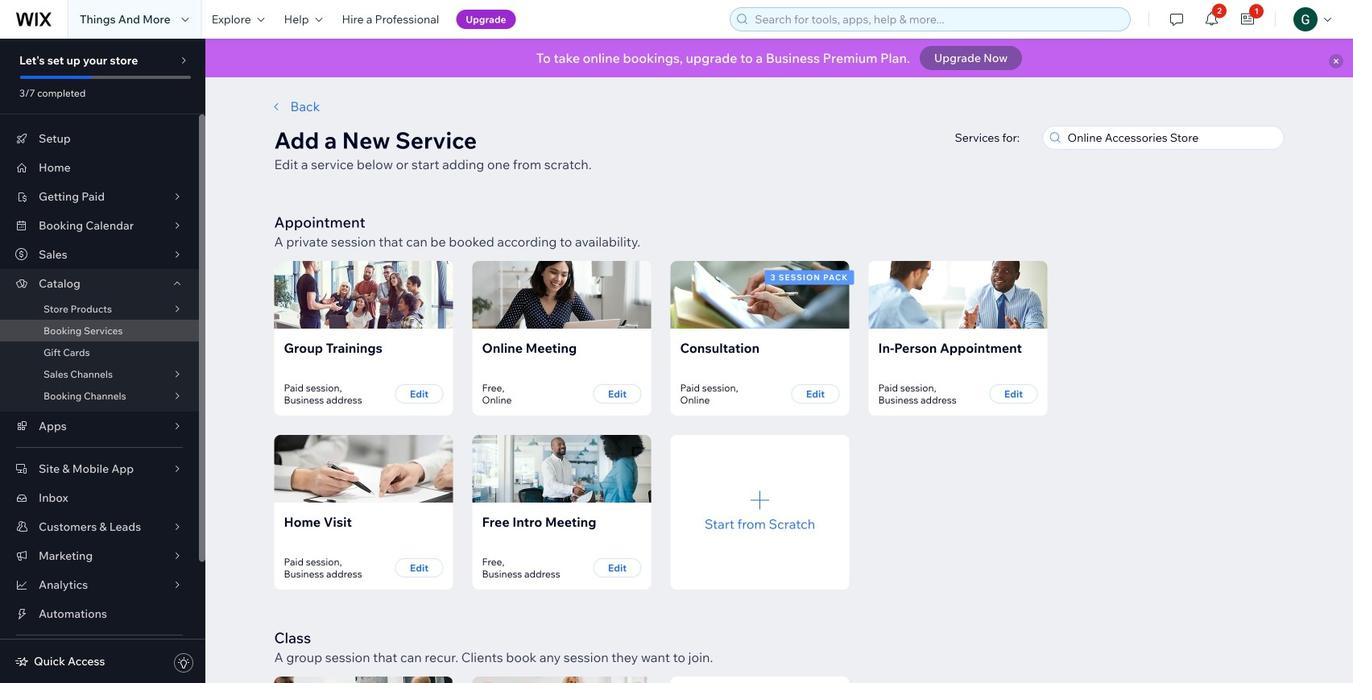 Task type: describe. For each thing, give the bounding box(es) containing it.
Enter the type of business field
[[1063, 126, 1279, 149]]

Search for tools, apps, help & more... field
[[750, 8, 1126, 31]]

sidebar element
[[0, 39, 205, 683]]



Task type: locate. For each thing, give the bounding box(es) containing it.
alert
[[205, 39, 1354, 77]]



Task type: vqa. For each thing, say whether or not it's contained in the screenshot.
leftmost OF
no



